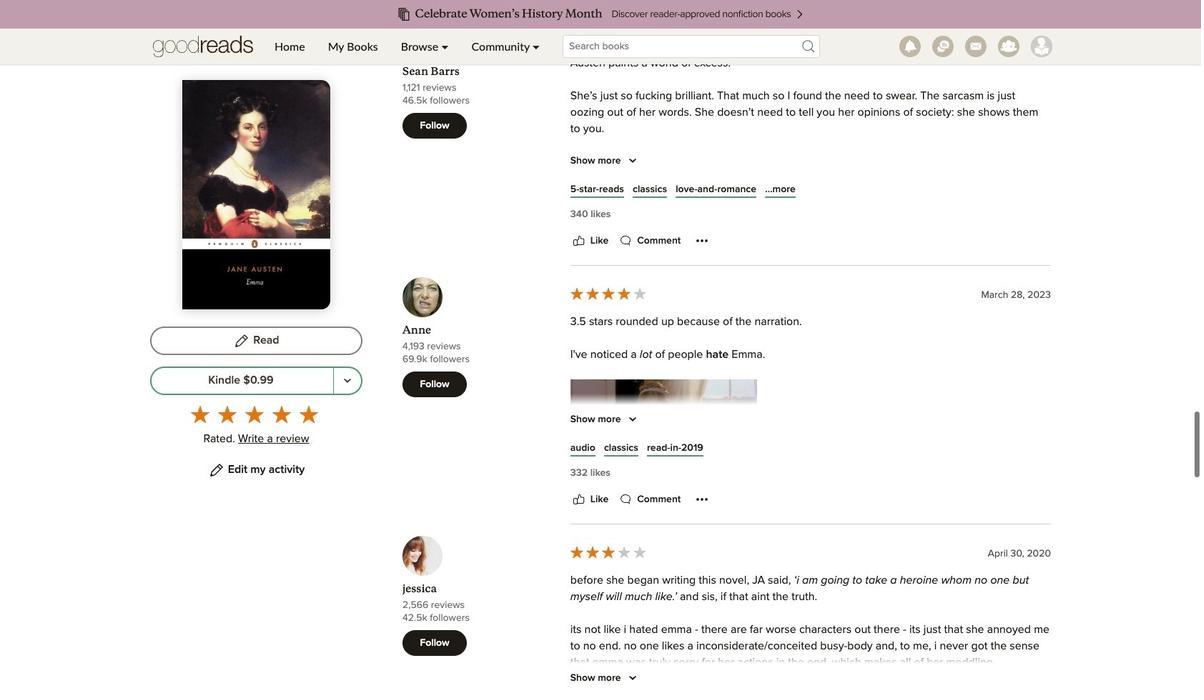 Task type: vqa. For each thing, say whether or not it's contained in the screenshot.
&
no



Task type: locate. For each thing, give the bounding box(es) containing it.
celebrate women's history month with new nonfiction image
[[29, 0, 1173, 29]]

rating 3 out of 5 image
[[569, 545, 648, 561]]

profile image for anne. image
[[403, 277, 443, 318]]

rating 5 out of 5 group
[[186, 401, 322, 428]]

rate 3 out of 5 image
[[245, 405, 264, 424]]

review by anne element
[[403, 277, 1052, 689]]

None search field
[[552, 35, 832, 58]]

rating 4 out of 5 image
[[569, 286, 648, 302]]

description image
[[571, 380, 757, 487]]

review by jessica element
[[403, 536, 1052, 689]]

profile image for sean barrs . image
[[403, 19, 443, 59]]



Task type: describe. For each thing, give the bounding box(es) containing it.
profile image for jessica. image
[[403, 536, 443, 577]]

review by sean barrs element
[[403, 19, 1052, 689]]

rate this book element
[[150, 401, 363, 450]]

rate 2 out of 5 image
[[218, 405, 236, 424]]

rate 1 out of 5 image
[[191, 405, 209, 424]]

rate 5 out of 5 image
[[299, 405, 318, 424]]

Search by book title or ISBN text field
[[563, 35, 821, 58]]

rating 5 out of 5 image
[[569, 27, 648, 43]]

rate 4 out of 5 image
[[272, 405, 291, 424]]

home image
[[153, 29, 253, 64]]

review by tharindu dissanayake element
[[403, 0, 1052, 19]]



